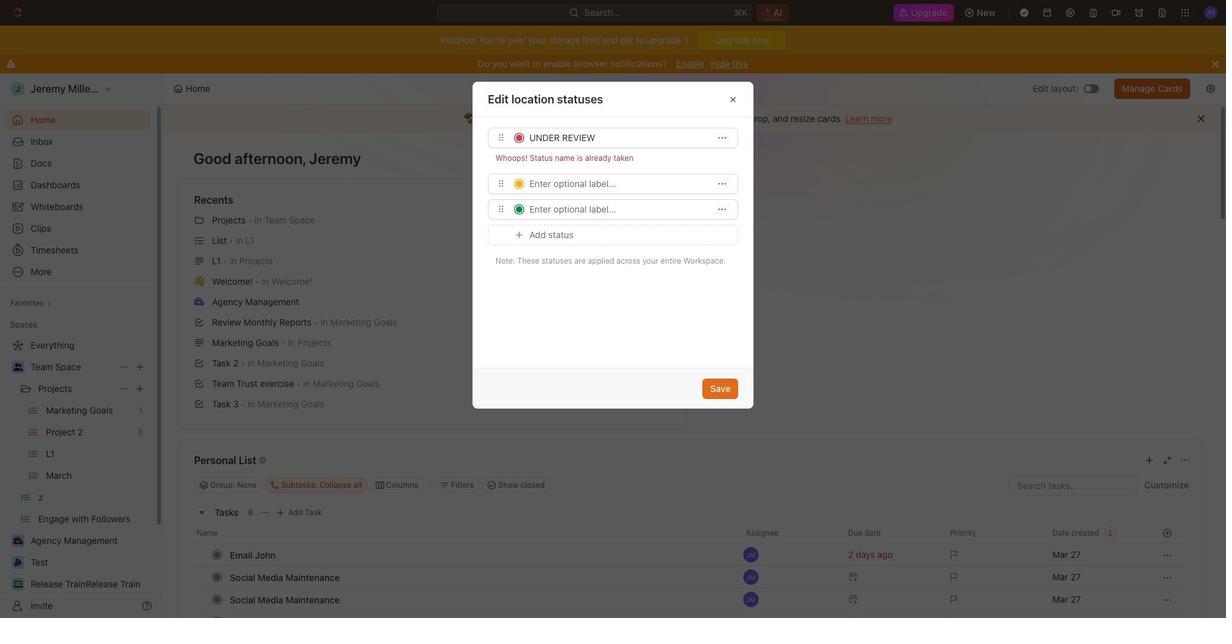 Task type: describe. For each thing, give the bounding box(es) containing it.
sidebar navigation
[[0, 73, 163, 618]]

Enter optional label... text field
[[529, 174, 709, 193]]

Search tasks... text field
[[1010, 476, 1137, 495]]

Add status text field
[[529, 225, 731, 245]]

tree inside sidebar navigation
[[5, 335, 150, 618]]

business time image
[[194, 297, 204, 306]]



Task type: vqa. For each thing, say whether or not it's contained in the screenshot.
the right wifi image
no



Task type: locate. For each thing, give the bounding box(es) containing it.
0 vertical spatial enter optional label... text field
[[529, 128, 709, 148]]

user group image
[[13, 363, 23, 371]]

1 enter optional label... text field from the top
[[529, 128, 709, 148]]

enter optional label... text field down enter optional label... text box
[[529, 200, 709, 219]]

1 vertical spatial enter optional label... text field
[[529, 200, 709, 219]]

alert
[[163, 105, 1219, 133]]

enter optional label... text field up enter optional label... text box
[[529, 128, 709, 148]]

Enter optional label... text field
[[529, 128, 709, 148], [529, 200, 709, 219]]

tree
[[5, 335, 150, 618]]

2 enter optional label... text field from the top
[[529, 200, 709, 219]]



